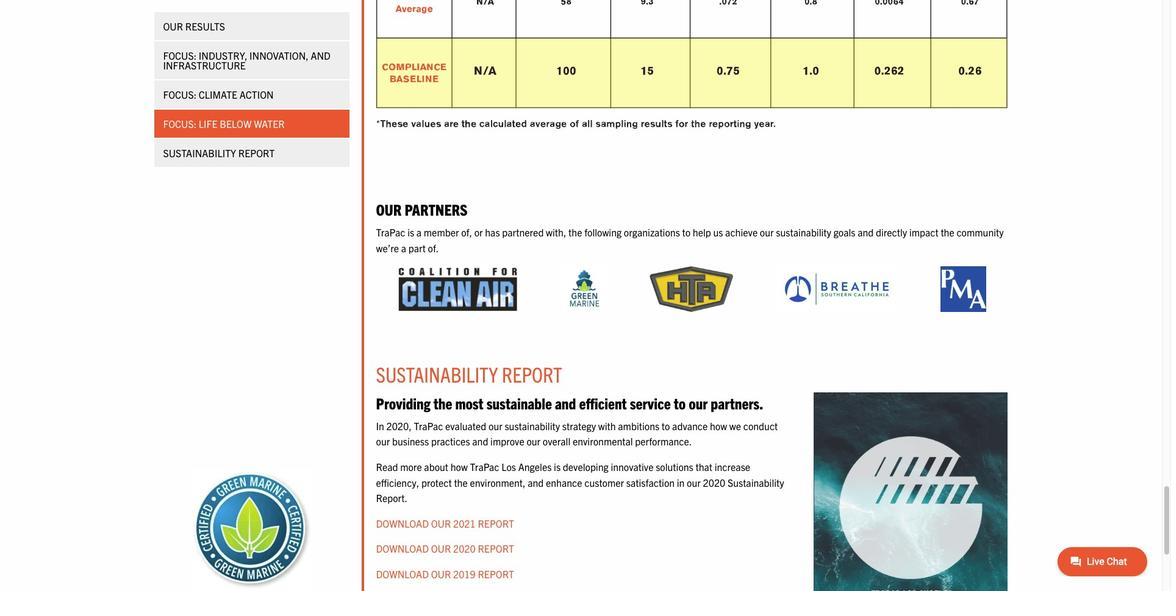 Task type: locate. For each thing, give the bounding box(es) containing it.
focus: life below water link
[[154, 110, 349, 138]]

results
[[185, 20, 225, 32]]

download our 2020 report
[[376, 543, 514, 556]]

sustainability
[[728, 477, 785, 489]]

that
[[696, 461, 713, 474]]

1 horizontal spatial 2020
[[703, 477, 726, 489]]

action
[[240, 88, 274, 101]]

0 horizontal spatial sustainability
[[163, 147, 236, 159]]

2020 down that
[[703, 477, 726, 489]]

is inside the read more about how trapac los angeles is developing innovative solutions that increase efficiency, protect the environment, and enhance customer satisfaction in our 2020 sustainability report.
[[554, 461, 561, 474]]

our down in
[[376, 436, 390, 448]]

focus: climate action link
[[154, 81, 349, 109]]

evaluated
[[445, 420, 487, 433]]

and inside the read more about how trapac los angeles is developing innovative solutions that increase efficiency, protect the environment, and enhance customer satisfaction in our 2020 sustainability report.
[[528, 477, 544, 489]]

read more about how trapac los angeles is developing innovative solutions that increase efficiency, protect the environment, and enhance customer satisfaction in our 2020 sustainability report.
[[376, 461, 785, 505]]

how right about
[[451, 461, 468, 474]]

our for download our 2020 report
[[431, 543, 451, 556]]

0 vertical spatial is
[[408, 227, 414, 239]]

report up download our 2019 report
[[478, 543, 514, 556]]

1 horizontal spatial is
[[554, 461, 561, 474]]

overall
[[543, 436, 571, 448]]

environmental
[[573, 436, 633, 448]]

is up enhance
[[554, 461, 561, 474]]

focus: climate action
[[163, 88, 274, 101]]

0 vertical spatial trapac
[[376, 227, 405, 239]]

0 horizontal spatial trapac
[[376, 227, 405, 239]]

we
[[730, 420, 741, 433]]

3 download from the top
[[376, 569, 429, 581]]

and down evaluated
[[472, 436, 488, 448]]

3 focus: from the top
[[163, 118, 197, 130]]

our inside trapac is a member of, or has partnered with, the following organizations to help us achieve our sustainability goals and directly impact the community we're a part of.
[[760, 227, 774, 239]]

sustainability report
[[163, 147, 275, 159], [376, 361, 563, 387]]

2 vertical spatial download
[[376, 569, 429, 581]]

1 vertical spatial to
[[674, 393, 686, 413]]

download up download our 2019 report
[[376, 543, 429, 556]]

the right protect
[[454, 477, 468, 489]]

sustainability inside trapac is a member of, or has partnered with, the following organizations to help us achieve our sustainability goals and directly impact the community we're a part of.
[[776, 227, 832, 239]]

our for download our 2021 report
[[431, 518, 451, 530]]

enhance
[[546, 477, 582, 489]]

0 horizontal spatial how
[[451, 461, 468, 474]]

and up strategy
[[555, 393, 576, 413]]

sustainable
[[487, 393, 552, 413]]

0 horizontal spatial sustainability
[[505, 420, 560, 433]]

the
[[569, 227, 582, 239], [941, 227, 955, 239], [434, 393, 452, 413], [454, 477, 468, 489]]

climate
[[199, 88, 237, 101]]

sustainability
[[776, 227, 832, 239], [505, 420, 560, 433]]

focus: inside focus: industry, innovation, and infrastructure
[[163, 49, 197, 62]]

trapac up environment,
[[470, 461, 499, 474]]

to
[[683, 227, 691, 239], [674, 393, 686, 413], [662, 420, 670, 433]]

2 vertical spatial to
[[662, 420, 670, 433]]

los
[[502, 461, 516, 474]]

0 vertical spatial sustainability
[[776, 227, 832, 239]]

focus:
[[163, 49, 197, 62], [163, 88, 197, 101], [163, 118, 197, 130]]

sustainability report up most at left
[[376, 361, 563, 387]]

report down focus: life below water link
[[238, 147, 275, 159]]

our results link
[[154, 12, 349, 40]]

1 vertical spatial a
[[401, 242, 406, 254]]

service
[[630, 393, 671, 413]]

read
[[376, 461, 398, 474]]

a up part
[[417, 227, 422, 239]]

providing
[[376, 393, 431, 413]]

trapac up we're at left
[[376, 227, 405, 239]]

1 vertical spatial focus:
[[163, 88, 197, 101]]

with
[[598, 420, 616, 433]]

is up part
[[408, 227, 414, 239]]

2 download from the top
[[376, 543, 429, 556]]

to inside in 2020, trapac evaluated our sustainability strategy with ambitions to advance how we conduct our business practices and improve our overall environmental performance.
[[662, 420, 670, 433]]

life
[[199, 118, 218, 130]]

trapac is a member of, or has partnered with, the following organizations to help us achieve our sustainability goals and directly impact the community we're a part of.
[[376, 227, 1004, 254]]

2 vertical spatial trapac
[[470, 461, 499, 474]]

our right the achieve
[[760, 227, 774, 239]]

our up improve
[[489, 420, 503, 433]]

1 vertical spatial sustainability
[[376, 361, 498, 387]]

sustainability inside in 2020, trapac evaluated our sustainability strategy with ambitions to advance how we conduct our business practices and improve our overall environmental performance.
[[505, 420, 560, 433]]

0 vertical spatial a
[[417, 227, 422, 239]]

download our 2021 report
[[376, 518, 514, 530]]

0 vertical spatial 2020
[[703, 477, 726, 489]]

to up advance
[[674, 393, 686, 413]]

0 vertical spatial focus:
[[163, 49, 197, 62]]

1 vertical spatial is
[[554, 461, 561, 474]]

organizations
[[624, 227, 680, 239]]

1 focus: from the top
[[163, 49, 197, 62]]

most
[[455, 393, 484, 413]]

efficiency,
[[376, 477, 419, 489]]

0 vertical spatial download
[[376, 518, 429, 530]]

2 vertical spatial focus:
[[163, 118, 197, 130]]

how
[[710, 420, 727, 433], [451, 461, 468, 474]]

our up download our 2019 report
[[431, 543, 451, 556]]

download our 2019 report link
[[376, 569, 514, 581]]

focus: life below water
[[163, 118, 285, 130]]

part
[[409, 242, 426, 254]]

download
[[376, 518, 429, 530], [376, 543, 429, 556], [376, 569, 429, 581]]

or
[[475, 227, 483, 239]]

water
[[254, 118, 285, 130]]

to left help
[[683, 227, 691, 239]]

trapac up business
[[414, 420, 443, 433]]

our right in
[[687, 477, 701, 489]]

help
[[693, 227, 711, 239]]

1 horizontal spatial trapac
[[414, 420, 443, 433]]

our left 2021
[[431, 518, 451, 530]]

practices
[[431, 436, 470, 448]]

focus: left climate
[[163, 88, 197, 101]]

is
[[408, 227, 414, 239], [554, 461, 561, 474]]

focus: left life
[[163, 118, 197, 130]]

sustainability
[[163, 147, 236, 159], [376, 361, 498, 387]]

download down report.
[[376, 518, 429, 530]]

partners.
[[711, 393, 764, 413]]

1 horizontal spatial how
[[710, 420, 727, 433]]

directly
[[876, 227, 908, 239]]

1 horizontal spatial a
[[417, 227, 422, 239]]

2 focus: from the top
[[163, 88, 197, 101]]

report
[[238, 147, 275, 159], [502, 361, 563, 387], [478, 518, 514, 530], [478, 543, 514, 556], [478, 569, 514, 581]]

0 vertical spatial to
[[683, 227, 691, 239]]

sustainability down "sustainable" at the bottom of the page
[[505, 420, 560, 433]]

our left '2019'
[[431, 569, 451, 581]]

1 vertical spatial 2020
[[453, 543, 476, 556]]

sustainability left "goals"
[[776, 227, 832, 239]]

2020 down 2021
[[453, 543, 476, 556]]

1 horizontal spatial sustainability
[[776, 227, 832, 239]]

advance
[[673, 420, 708, 433]]

report right 2021
[[478, 518, 514, 530]]

2020
[[703, 477, 726, 489], [453, 543, 476, 556]]

report right '2019'
[[478, 569, 514, 581]]

and
[[858, 227, 874, 239], [555, 393, 576, 413], [472, 436, 488, 448], [528, 477, 544, 489]]

our
[[760, 227, 774, 239], [689, 393, 708, 413], [489, 420, 503, 433], [376, 436, 390, 448], [527, 436, 541, 448], [687, 477, 701, 489]]

1 vertical spatial sustainability
[[505, 420, 560, 433]]

1 horizontal spatial sustainability
[[376, 361, 498, 387]]

sustainability down life
[[163, 147, 236, 159]]

trapac inside in 2020, trapac evaluated our sustainability strategy with ambitions to advance how we conduct our business practices and improve our overall environmental performance.
[[414, 420, 443, 433]]

1 download from the top
[[376, 518, 429, 530]]

and inside in 2020, trapac evaluated our sustainability strategy with ambitions to advance how we conduct our business practices and improve our overall environmental performance.
[[472, 436, 488, 448]]

0 horizontal spatial is
[[408, 227, 414, 239]]

0 vertical spatial sustainability report
[[163, 147, 275, 159]]

below
[[220, 118, 252, 130]]

0 horizontal spatial sustainability report
[[163, 147, 275, 159]]

1 vertical spatial trapac
[[414, 420, 443, 433]]

our
[[163, 20, 183, 32], [376, 200, 402, 219], [431, 518, 451, 530], [431, 543, 451, 556], [431, 569, 451, 581]]

to up the performance.
[[662, 420, 670, 433]]

and
[[311, 49, 331, 62]]

focus: down the our results
[[163, 49, 197, 62]]

and right "goals"
[[858, 227, 874, 239]]

1 vertical spatial download
[[376, 543, 429, 556]]

download down download our 2020 report "link" at bottom
[[376, 569, 429, 581]]

a
[[417, 227, 422, 239], [401, 242, 406, 254]]

focus: for focus: climate action
[[163, 88, 197, 101]]

0 vertical spatial sustainability
[[163, 147, 236, 159]]

and down angeles on the bottom left of the page
[[528, 477, 544, 489]]

conduct
[[744, 420, 778, 433]]

we're
[[376, 242, 399, 254]]

how left we
[[710, 420, 727, 433]]

strategy
[[562, 420, 596, 433]]

a left part
[[401, 242, 406, 254]]

our inside the read more about how trapac los angeles is developing innovative solutions that increase efficiency, protect the environment, and enhance customer satisfaction in our 2020 sustainability report.
[[687, 477, 701, 489]]

partnered
[[502, 227, 544, 239]]

0 horizontal spatial a
[[401, 242, 406, 254]]

efficient
[[579, 393, 627, 413]]

1 horizontal spatial sustainability report
[[376, 361, 563, 387]]

1 vertical spatial how
[[451, 461, 468, 474]]

performance.
[[635, 436, 692, 448]]

sustainability report link
[[154, 139, 349, 167]]

our up we're at left
[[376, 200, 402, 219]]

sustainability up most at left
[[376, 361, 498, 387]]

the right with,
[[569, 227, 582, 239]]

of,
[[461, 227, 472, 239]]

developing
[[563, 461, 609, 474]]

0 horizontal spatial 2020
[[453, 543, 476, 556]]

2 horizontal spatial trapac
[[470, 461, 499, 474]]

0 vertical spatial how
[[710, 420, 727, 433]]

2021
[[453, 518, 476, 530]]

innovation,
[[250, 49, 309, 62]]

infrastructure
[[163, 59, 246, 71]]

sustainability report down focus: life below water
[[163, 147, 275, 159]]



Task type: describe. For each thing, give the bounding box(es) containing it.
is inside trapac is a member of, or has partnered with, the following organizations to help us achieve our sustainability goals and directly impact the community we're a part of.
[[408, 227, 414, 239]]

in
[[376, 420, 384, 433]]

the right impact
[[941, 227, 955, 239]]

our partners
[[376, 200, 468, 219]]

innovative
[[611, 461, 654, 474]]

in
[[677, 477, 685, 489]]

has
[[485, 227, 500, 239]]

our left overall at left
[[527, 436, 541, 448]]

report for download our 2021 report
[[478, 518, 514, 530]]

download our 2021 report link
[[376, 518, 514, 530]]

the inside the read more about how trapac los angeles is developing innovative solutions that increase efficiency, protect the environment, and enhance customer satisfaction in our 2020 sustainability report.
[[454, 477, 468, 489]]

trapac inside trapac is a member of, or has partnered with, the following organizations to help us achieve our sustainability goals and directly impact the community we're a part of.
[[376, 227, 405, 239]]

in 2020, trapac evaluated our sustainability strategy with ambitions to advance how we conduct our business practices and improve our overall environmental performance.
[[376, 420, 778, 448]]

2019
[[453, 569, 476, 581]]

impact
[[910, 227, 939, 239]]

environment,
[[470, 477, 526, 489]]

report up "sustainable" at the bottom of the page
[[502, 361, 563, 387]]

following
[[585, 227, 622, 239]]

protect
[[422, 477, 452, 489]]

increase
[[715, 461, 751, 474]]

to inside trapac is a member of, or has partnered with, the following organizations to help us achieve our sustainability goals and directly impact the community we're a part of.
[[683, 227, 691, 239]]

achieve
[[726, 227, 758, 239]]

improve
[[491, 436, 525, 448]]

solutions
[[656, 461, 694, 474]]

report.
[[376, 493, 408, 505]]

business
[[392, 436, 429, 448]]

satisfaction
[[627, 477, 675, 489]]

report for download our 2019 report
[[478, 569, 514, 581]]

2020 inside the read more about how trapac los angeles is developing innovative solutions that increase efficiency, protect the environment, and enhance customer satisfaction in our 2020 sustainability report.
[[703, 477, 726, 489]]

of.
[[428, 242, 439, 254]]

report for download our 2020 report
[[478, 543, 514, 556]]

our for download our 2019 report
[[431, 569, 451, 581]]

2020,
[[387, 420, 412, 433]]

us
[[714, 227, 723, 239]]

focus: for focus: industry, innovation, and infrastructure
[[163, 49, 197, 62]]

how inside in 2020, trapac evaluated our sustainability strategy with ambitions to advance how we conduct our business practices and improve our overall environmental performance.
[[710, 420, 727, 433]]

our left results
[[163, 20, 183, 32]]

angeles
[[519, 461, 552, 474]]

focus: industry, innovation, and infrastructure link
[[154, 41, 349, 79]]

providing the most sustainable and efficient service to our partners.
[[376, 393, 764, 413]]

community
[[957, 227, 1004, 239]]

1 vertical spatial sustainability report
[[376, 361, 563, 387]]

and inside trapac is a member of, or has partnered with, the following organizations to help us achieve our sustainability goals and directly impact the community we're a part of.
[[858, 227, 874, 239]]

download for download our 2019 report
[[376, 569, 429, 581]]

industry,
[[199, 49, 247, 62]]

focus: industry, innovation, and infrastructure
[[163, 49, 331, 71]]

customer
[[585, 477, 624, 489]]

goals
[[834, 227, 856, 239]]

download for download our 2021 report
[[376, 518, 429, 530]]

partners
[[405, 200, 468, 219]]

ambitions
[[618, 420, 660, 433]]

our results
[[163, 20, 225, 32]]

about
[[424, 461, 449, 474]]

download our 2019 report
[[376, 569, 514, 581]]

how inside the read more about how trapac los angeles is developing innovative solutions that increase efficiency, protect the environment, and enhance customer satisfaction in our 2020 sustainability report.
[[451, 461, 468, 474]]

member
[[424, 227, 459, 239]]

trapac inside the read more about how trapac los angeles is developing innovative solutions that increase efficiency, protect the environment, and enhance customer satisfaction in our 2020 sustainability report.
[[470, 461, 499, 474]]

download our 2020 report link
[[376, 543, 514, 556]]

the left most at left
[[434, 393, 452, 413]]

with,
[[546, 227, 567, 239]]

download for download our 2020 report
[[376, 543, 429, 556]]

focus: for focus: life below water
[[163, 118, 197, 130]]

our up advance
[[689, 393, 708, 413]]

more
[[400, 461, 422, 474]]



Task type: vqa. For each thing, say whether or not it's contained in the screenshot.
or
yes



